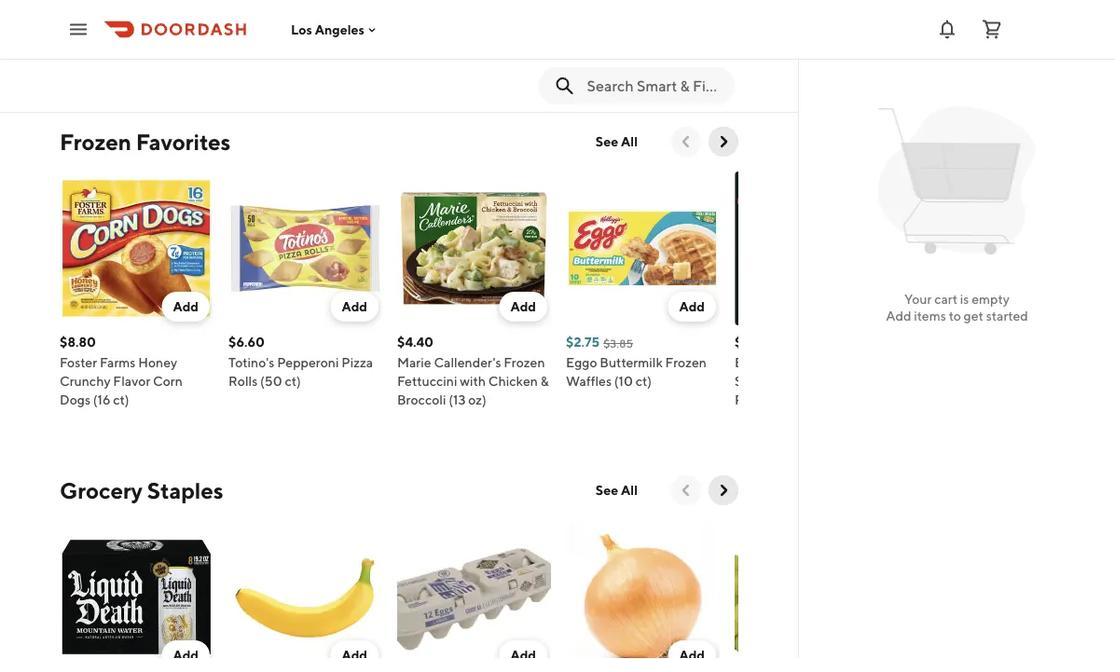 Task type: vqa. For each thing, say whether or not it's contained in the screenshot.
Poke
no



Task type: locate. For each thing, give the bounding box(es) containing it.
$4.40 marie callender's frozen fettuccini with chicken & broccoli (13 oz)
[[397, 334, 549, 408]]

1 see from the top
[[596, 134, 619, 149]]

see
[[596, 134, 619, 149], [596, 483, 619, 498]]

street
[[764, 6, 801, 21]]

frozen up &
[[504, 355, 545, 370]]

2 horizontal spatial ct)
[[636, 374, 652, 389]]

1 vertical spatial see all
[[596, 483, 638, 498]]

favorites
[[136, 128, 231, 155]]

1 vertical spatial previous button of carousel image
[[677, 481, 696, 500]]

add button
[[162, 292, 210, 322], [162, 292, 210, 322], [331, 292, 379, 322], [331, 292, 379, 322], [499, 292, 548, 322], [499, 292, 548, 322], [668, 292, 716, 322], [668, 292, 716, 322]]

bimbo white bread (24 oz)
[[229, 6, 368, 40]]

1 chicken from the left
[[489, 374, 538, 389]]

see all
[[596, 134, 638, 149], [596, 483, 638, 498]]

first street grade aa large white eggs (12 ct) image
[[397, 520, 551, 659]]

(10
[[615, 374, 633, 389]]

1 see all link from the top
[[585, 127, 649, 157]]

1 (16 from the left
[[93, 392, 110, 408]]

1 previous button of carousel image from the top
[[677, 132, 696, 151]]

first
[[735, 6, 762, 21]]

punch
[[60, 25, 98, 40]]

oz) down free
[[165, 25, 183, 40]]

0 vertical spatial see
[[596, 134, 619, 149]]

0 items, open order cart image
[[981, 18, 1004, 41]]

2 chicken from the left
[[806, 374, 855, 389]]

chicken inside $4.40 marie callender's frozen fettuccini with chicken & broccoli (13 oz)
[[489, 374, 538, 389]]

banana (each) image
[[229, 520, 382, 659]]

1 horizontal spatial frozen
[[504, 355, 545, 370]]

pepperoni
[[277, 355, 339, 370]]

(50
[[260, 374, 282, 389]]

1 vertical spatial see all link
[[585, 476, 649, 506]]

$4.40
[[397, 334, 434, 350]]

0 vertical spatial previous button of carousel image
[[677, 132, 696, 151]]

ct) inside "$6.60 totino's pepperoni pizza rolls (50 ct)"
[[285, 374, 301, 389]]

2 horizontal spatial frozen
[[666, 355, 707, 370]]

d
[[853, 6, 863, 21]]

whole
[[778, 25, 818, 40]]

add for $8.80 foster farms honey crunchy flavor corn dogs (16 ct)
[[173, 299, 199, 314]]

chicken
[[489, 374, 538, 389], [806, 374, 855, 389]]

(16 right 'pie'
[[757, 392, 774, 408]]

chicken left &
[[489, 374, 538, 389]]

$3.85
[[604, 337, 633, 350]]

oz) down bimbo
[[229, 25, 247, 40]]

add for $4.40 marie callender's frozen fettuccini with chicken & broccoli (13 oz)
[[511, 299, 536, 314]]

previous button of carousel image
[[677, 132, 696, 151], [677, 481, 696, 500]]

eggo
[[566, 355, 597, 370]]

2 (16 from the left
[[757, 392, 774, 408]]

(13
[[449, 392, 466, 408]]

chicken for home
[[806, 374, 855, 389]]

pot
[[858, 374, 879, 389]]

1 horizontal spatial chicken
[[806, 374, 855, 389]]

oz) down meals
[[777, 392, 795, 408]]

free
[[156, 6, 183, 21]]

style
[[735, 374, 765, 389]]

get
[[964, 308, 984, 324]]

1 horizontal spatial (16
[[757, 392, 774, 408]]

all
[[621, 134, 638, 149], [621, 483, 638, 498]]

(16 down crunchy
[[93, 392, 110, 408]]

ct)
[[285, 374, 301, 389], [636, 374, 652, 389], [113, 392, 129, 408]]

Search Smart & Final search field
[[587, 76, 720, 96]]

$4.95
[[735, 334, 770, 350]]

callender's
[[434, 355, 501, 370]]

home
[[825, 355, 861, 370]]

oz)
[[165, 25, 183, 40], [229, 25, 247, 40], [468, 392, 487, 408], [777, 392, 795, 408]]

soda
[[101, 25, 131, 40]]

shasta caffeine free tiki punch soda (67.6 oz)
[[60, 6, 206, 40]]

chicken inside $4.95 boston market home style meals chicken pot pie (16 oz)
[[806, 374, 855, 389]]

0 vertical spatial see all
[[596, 134, 638, 149]]

foster farms honey crunchy flavor corn dogs (16 ct) image
[[60, 172, 214, 326]]

vitamin
[[804, 6, 850, 21]]

see all link
[[585, 127, 649, 157], [585, 476, 649, 506]]

1 see all from the top
[[596, 134, 638, 149]]

add for $6.60 totino's pepperoni pizza rolls (50 ct)
[[342, 299, 368, 314]]

add
[[173, 299, 199, 314], [342, 299, 368, 314], [511, 299, 536, 314], [679, 299, 705, 314], [886, 308, 912, 324]]

ct) inside $2.75 $3.85 eggo buttermilk frozen waffles (10 ct)
[[636, 374, 652, 389]]

see for staples
[[596, 483, 619, 498]]

gal)
[[735, 43, 757, 59]]

with
[[460, 374, 486, 389]]

add inside your cart is empty add items to get started
[[886, 308, 912, 324]]

farms
[[100, 355, 136, 370]]

2 all from the top
[[621, 483, 638, 498]]

frozen right buttermilk
[[666, 355, 707, 370]]

0 horizontal spatial (16
[[93, 392, 110, 408]]

0 horizontal spatial ct)
[[113, 392, 129, 408]]

frozen left favorites
[[60, 128, 132, 155]]

next button of carousel image
[[715, 132, 733, 151]]

ct) right (10
[[636, 374, 652, 389]]

totino's
[[229, 355, 275, 370]]

your
[[905, 291, 932, 307]]

1 horizontal spatial ct)
[[285, 374, 301, 389]]

0 horizontal spatial chicken
[[489, 374, 538, 389]]

empty
[[972, 291, 1010, 307]]

is
[[961, 291, 970, 307]]

2 previous button of carousel image from the top
[[677, 481, 696, 500]]

previous button of carousel image for frozen favorites
[[677, 132, 696, 151]]

buttermilk
[[600, 355, 663, 370]]

see all for grocery staples
[[596, 483, 638, 498]]

1 vertical spatial see
[[596, 483, 619, 498]]

chicken down home
[[806, 374, 855, 389]]

(16 inside $8.80 foster farms honey crunchy flavor corn dogs (16 ct)
[[93, 392, 110, 408]]

2 see all from the top
[[596, 483, 638, 498]]

2 see all link from the top
[[585, 476, 649, 506]]

previous button of carousel image left next button of carousel icon
[[677, 481, 696, 500]]

$6.60
[[229, 334, 265, 350]]

$4.95 boston market home style meals chicken pot pie (16 oz)
[[735, 334, 879, 408]]

1 vertical spatial all
[[621, 483, 638, 498]]

grocery
[[60, 477, 143, 504]]

all for favorites
[[621, 134, 638, 149]]

(67.6
[[134, 25, 162, 40]]

0 vertical spatial all
[[621, 134, 638, 149]]

frozen
[[60, 128, 132, 155], [504, 355, 545, 370], [666, 355, 707, 370]]

previous button of carousel image left next button of carousel image at the right top
[[677, 132, 696, 151]]

ct) inside $8.80 foster farms honey crunchy flavor corn dogs (16 ct)
[[113, 392, 129, 408]]

foster
[[60, 355, 97, 370]]

1 all from the top
[[621, 134, 638, 149]]

ct) right (50
[[285, 374, 301, 389]]

fettuccini
[[397, 374, 458, 389]]

spanish onion (each) image
[[566, 520, 720, 659]]

empty retail cart image
[[870, 93, 1045, 269]]

grocery staples link
[[60, 476, 223, 506]]

los angeles button
[[291, 22, 380, 37]]

frozen favorites
[[60, 128, 231, 155]]

0 vertical spatial see all link
[[585, 127, 649, 157]]

crunchy
[[60, 374, 111, 389]]

notification bell image
[[937, 18, 959, 41]]

(16
[[93, 392, 110, 408], [757, 392, 774, 408]]

marie callender's frozen fettuccini with chicken & broccoli (13 oz) image
[[397, 172, 551, 326]]

ct) down the flavor
[[113, 392, 129, 408]]

oz) down with
[[468, 392, 487, 408]]

2 see from the top
[[596, 483, 619, 498]]



Task type: describe. For each thing, give the bounding box(es) containing it.
previous button of carousel image for grocery staples
[[677, 481, 696, 500]]

(24
[[348, 6, 368, 21]]

liquid death mountain water natural artesian water cans (19.2 oz x 8 ct) image
[[60, 520, 214, 659]]

market
[[780, 355, 822, 370]]

los angeles
[[291, 22, 365, 37]]

totino's pepperoni pizza rolls (50 ct) image
[[229, 172, 382, 326]]

oz) inside $4.95 boston market home style meals chicken pot pie (16 oz)
[[777, 392, 795, 408]]

caffeine
[[102, 6, 153, 21]]

angeles
[[315, 22, 365, 37]]

grocery staples
[[60, 477, 223, 504]]

rolls
[[229, 374, 258, 389]]

your cart is empty add items to get started
[[886, 291, 1029, 324]]

cart
[[935, 291, 958, 307]]

flavor
[[113, 374, 150, 389]]

pizza
[[342, 355, 373, 370]]

$2.75 $3.85 eggo buttermilk frozen waffles (10 ct)
[[566, 334, 707, 389]]

started
[[987, 308, 1029, 324]]

milk
[[821, 25, 847, 40]]

$8.80
[[60, 334, 96, 350]]

$6.60 totino's pepperoni pizza rolls (50 ct)
[[229, 334, 373, 389]]

honey
[[138, 355, 177, 370]]

$2.75
[[566, 334, 600, 350]]

boston
[[735, 355, 777, 370]]

broccoli
[[397, 392, 446, 408]]

0 horizontal spatial frozen
[[60, 128, 132, 155]]

first street vitamin d added whole milk (1/2 gal)
[[735, 6, 872, 59]]

bimbo
[[229, 6, 268, 21]]

frozen favorites link
[[60, 127, 231, 157]]

items
[[914, 308, 947, 324]]

los
[[291, 22, 312, 37]]

meals
[[768, 374, 803, 389]]

corn
[[153, 374, 183, 389]]

to
[[949, 308, 962, 324]]

oz) inside bimbo white bread (24 oz)
[[229, 25, 247, 40]]

chicken for frozen
[[489, 374, 538, 389]]

oz) inside the shasta caffeine free tiki punch soda (67.6 oz)
[[165, 25, 183, 40]]

shasta
[[60, 6, 99, 21]]

eggo buttermilk frozen waffles (10 ct) image
[[566, 172, 720, 326]]

all for staples
[[621, 483, 638, 498]]

open menu image
[[67, 18, 90, 41]]

see all for frozen favorites
[[596, 134, 638, 149]]

oz) inside $4.40 marie callender's frozen fettuccini with chicken & broccoli (13 oz)
[[468, 392, 487, 408]]

next button of carousel image
[[715, 481, 733, 500]]

tiki
[[186, 6, 206, 21]]

waffles
[[566, 374, 612, 389]]

frozen inside $2.75 $3.85 eggo buttermilk frozen waffles (10 ct)
[[666, 355, 707, 370]]

added
[[735, 25, 776, 40]]

(1/2
[[849, 25, 872, 40]]

pie
[[735, 392, 754, 408]]

dogs
[[60, 392, 90, 408]]

see all link for favorites
[[585, 127, 649, 157]]

add for $2.75 $3.85 eggo buttermilk frozen waffles (10 ct)
[[679, 299, 705, 314]]

$8.80 foster farms honey crunchy flavor corn dogs (16 ct)
[[60, 334, 183, 408]]

see all link for staples
[[585, 476, 649, 506]]

see for favorites
[[596, 134, 619, 149]]

frozen inside $4.40 marie callender's frozen fettuccini with chicken & broccoli (13 oz)
[[504, 355, 545, 370]]

marie
[[397, 355, 432, 370]]

white
[[270, 6, 307, 21]]

bread
[[310, 6, 345, 21]]

&
[[541, 374, 549, 389]]

(16 inside $4.95 boston market home style meals chicken pot pie (16 oz)
[[757, 392, 774, 408]]

staples
[[147, 477, 223, 504]]



